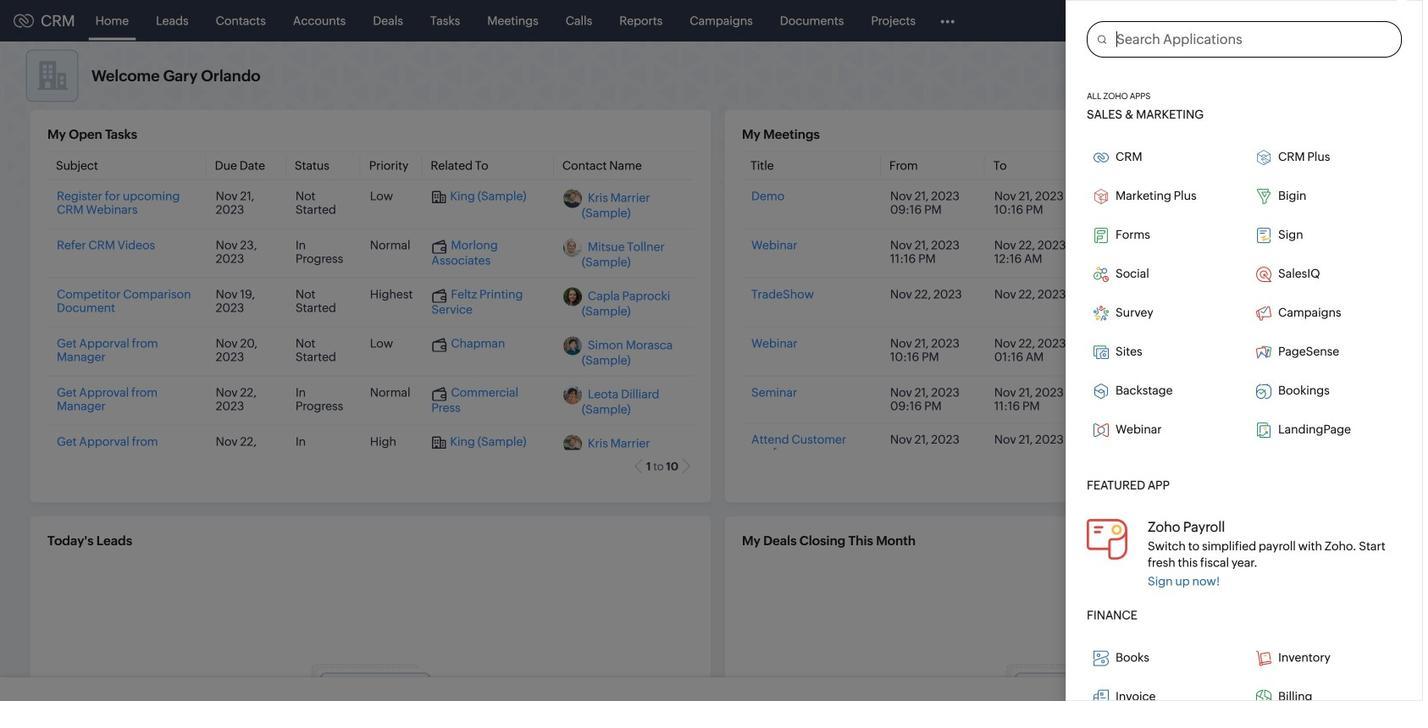 Task type: describe. For each thing, give the bounding box(es) containing it.
zoho payroll image
[[1087, 519, 1128, 560]]



Task type: locate. For each thing, give the bounding box(es) containing it.
Search Applications text field
[[1107, 22, 1402, 57]]

logo image
[[14, 14, 34, 28]]

calendar image
[[1244, 14, 1259, 28]]



Task type: vqa. For each thing, say whether or not it's contained in the screenshot.
CALENDAR icon in the top right of the page
yes



